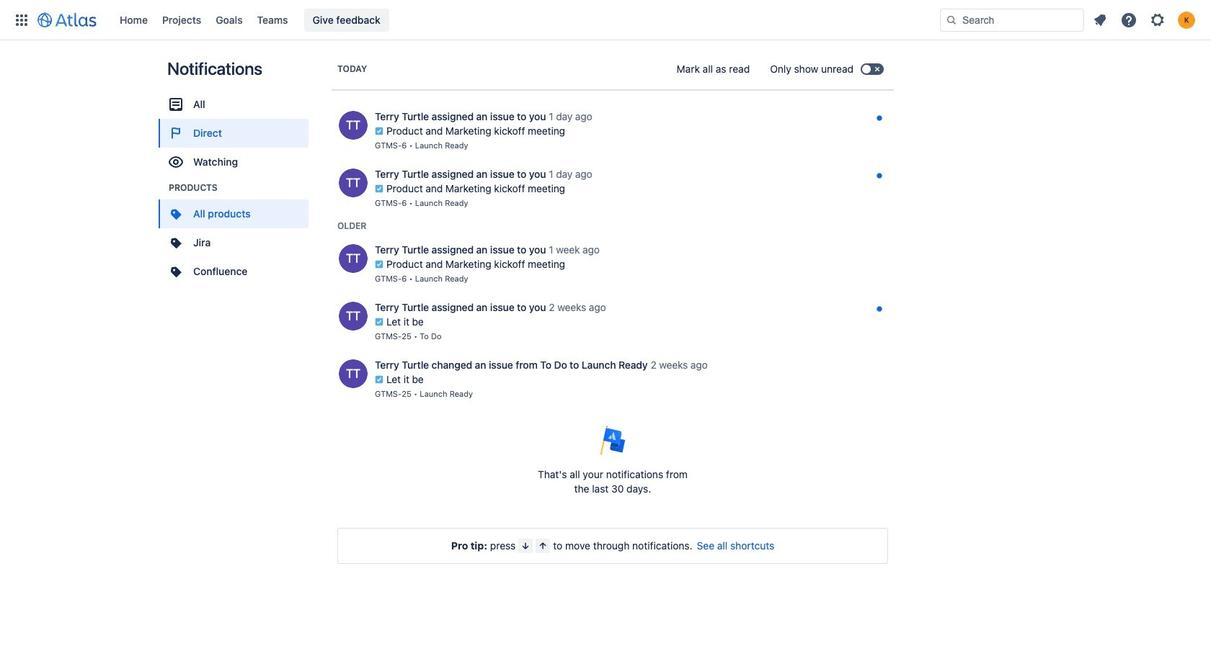 Task type: describe. For each thing, give the bounding box(es) containing it.
arrow up image
[[537, 541, 549, 552]]

top element
[[9, 0, 940, 40]]

direct image
[[167, 125, 185, 142]]

1 product image from the top
[[167, 205, 185, 223]]

switch to... image
[[13, 11, 30, 28]]

2 product image from the top
[[167, 234, 185, 252]]



Task type: locate. For each thing, give the bounding box(es) containing it.
your notifications sorted by most recent feed
[[332, 104, 894, 407]]

1 vertical spatial product image
[[167, 234, 185, 252]]

product image up product icon in the top of the page
[[167, 234, 185, 252]]

watching image
[[167, 154, 185, 171]]

settings image
[[1149, 11, 1166, 28]]

None search field
[[940, 8, 1084, 31]]

banner
[[0, 0, 1211, 40]]

product image
[[167, 263, 185, 280]]

help icon image
[[1120, 11, 1138, 28]]

account image
[[1178, 11, 1195, 28]]

0 vertical spatial product image
[[167, 205, 185, 223]]

any image
[[167, 96, 185, 113]]

arrow down image
[[520, 541, 532, 552]]

notifications image
[[1091, 11, 1109, 28]]

Search field
[[940, 8, 1084, 31]]

search image
[[946, 14, 957, 26]]

product image down the watching image
[[167, 205, 185, 223]]

product image
[[167, 205, 185, 223], [167, 234, 185, 252]]



Task type: vqa. For each thing, say whether or not it's contained in the screenshot.
TAB LIST
no



